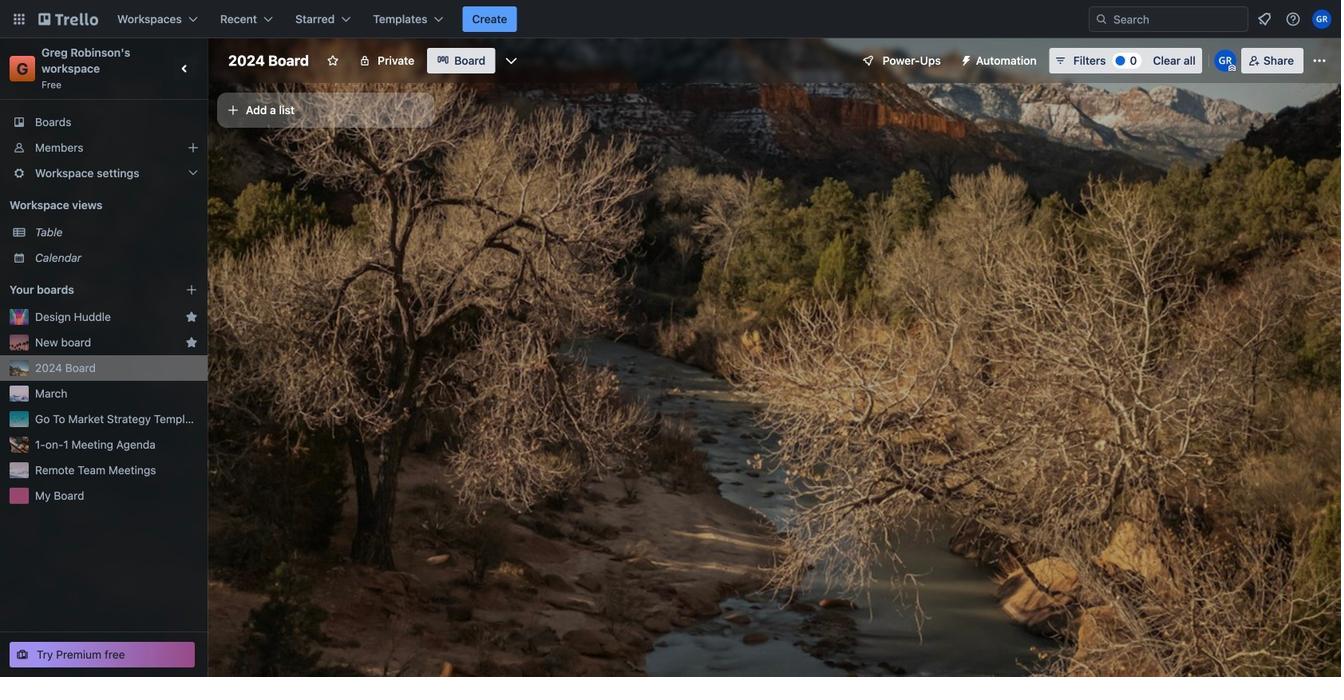 Task type: describe. For each thing, give the bounding box(es) containing it.
2 starred icon image from the top
[[185, 336, 198, 349]]

0 notifications image
[[1255, 10, 1275, 29]]

greg robinson (gregrobinson96) image
[[1215, 50, 1237, 72]]

greg robinson (gregrobinson96) image
[[1313, 10, 1332, 29]]

sm image
[[954, 48, 977, 70]]

this member is an admin of this board. image
[[1229, 65, 1236, 72]]

show menu image
[[1312, 53, 1328, 69]]

primary element
[[0, 0, 1342, 38]]

back to home image
[[38, 6, 98, 32]]

Board name text field
[[220, 48, 317, 73]]

add board image
[[185, 284, 198, 296]]



Task type: vqa. For each thing, say whether or not it's contained in the screenshot.
This member is an admin of this board. icon
yes



Task type: locate. For each thing, give the bounding box(es) containing it.
starred icon image
[[185, 311, 198, 323], [185, 336, 198, 349]]

star or unstar board image
[[327, 54, 340, 67]]

workspace navigation collapse icon image
[[174, 58, 196, 80]]

1 vertical spatial starred icon image
[[185, 336, 198, 349]]

Search field
[[1108, 8, 1248, 30]]

your boards with 8 items element
[[10, 280, 161, 299]]

open information menu image
[[1286, 11, 1302, 27]]

1 starred icon image from the top
[[185, 311, 198, 323]]

0 vertical spatial starred icon image
[[185, 311, 198, 323]]

search image
[[1096, 13, 1108, 26]]

customize views image
[[503, 53, 519, 69]]



